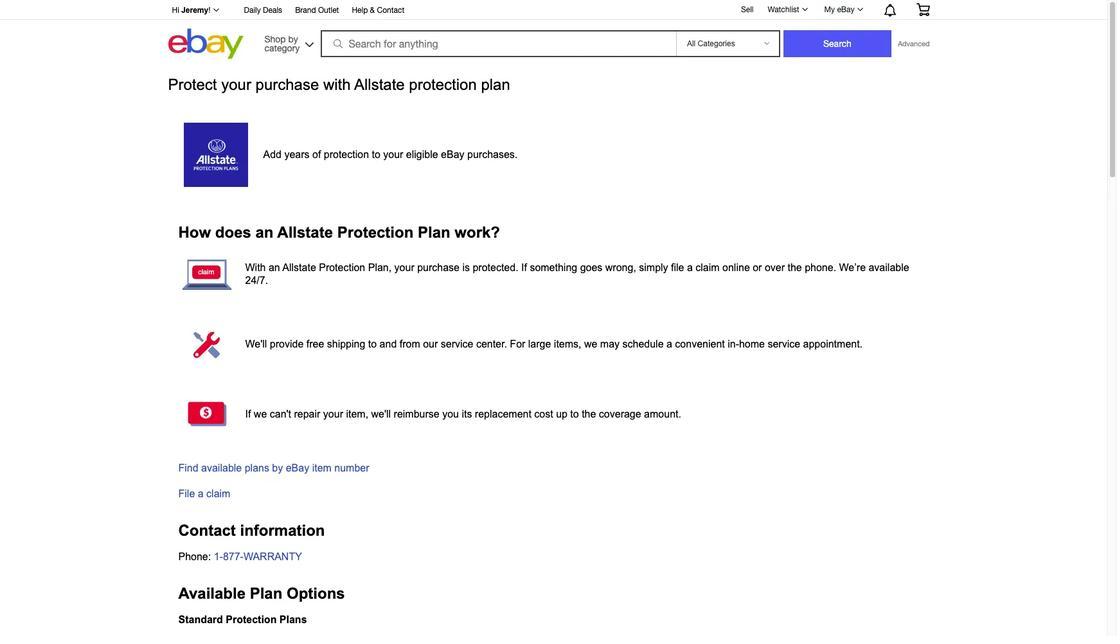 Task type: describe. For each thing, give the bounding box(es) containing it.
standard protection plans
[[178, 615, 307, 626]]

Search for anything text field
[[323, 32, 674, 56]]

and
[[380, 339, 397, 350]]

something
[[530, 262, 578, 273]]

shop
[[265, 34, 286, 44]]

plans
[[280, 615, 307, 626]]

1-
[[214, 552, 223, 563]]

available inside with an allstate protection plan, your purchase is protected. if something goes wrong, simply file a claim online or over the phone. we're available 24/7.
[[869, 262, 910, 273]]

how
[[178, 224, 211, 241]]

with
[[245, 262, 266, 273]]

watchlist link
[[761, 2, 814, 17]]

if we can't repair your item, we'll reimburse you its replacement cost up to the coverage amount.
[[245, 409, 682, 420]]

category
[[265, 43, 300, 53]]

hi
[[172, 6, 179, 15]]

phone:
[[178, 552, 211, 563]]

877-
[[223, 552, 244, 563]]

1 horizontal spatial plan
[[418, 224, 451, 241]]

over
[[765, 262, 785, 273]]

daily deals
[[244, 6, 282, 15]]

my ebay
[[825, 5, 855, 14]]

a inside with an allstate protection plan, your purchase is protected. if something goes wrong, simply file a claim online or over the phone. we're available 24/7.
[[687, 262, 693, 273]]

does
[[215, 224, 251, 241]]

protect
[[168, 76, 217, 93]]

plan
[[481, 76, 510, 93]]

item,
[[346, 409, 368, 420]]

24/7.
[[245, 275, 268, 286]]

repair
[[294, 409, 320, 420]]

1 vertical spatial allstate
[[277, 224, 333, 241]]

years
[[284, 149, 310, 160]]

we'll
[[245, 339, 267, 350]]

2 vertical spatial ebay
[[286, 463, 309, 474]]

number
[[335, 463, 369, 474]]

0 horizontal spatial claim
[[206, 489, 230, 500]]

0 vertical spatial an
[[256, 224, 274, 241]]

available plan options
[[178, 585, 345, 603]]

replacement
[[475, 409, 532, 420]]

find available plans by ebay item number
[[178, 463, 369, 474]]

work?
[[455, 224, 500, 241]]

reimburse
[[394, 409, 440, 420]]

add
[[263, 149, 282, 160]]

the inside with an allstate protection plan, your purchase is protected. if something goes wrong, simply file a claim online or over the phone. we're available 24/7.
[[788, 262, 802, 273]]

1 service from the left
[[441, 339, 474, 350]]

to for shipping
[[368, 339, 377, 350]]

in-
[[728, 339, 739, 350]]

shop by category button
[[259, 29, 317, 56]]

your left the item,
[[323, 409, 343, 420]]

none submit inside shop by category banner
[[784, 30, 892, 57]]

brand outlet link
[[295, 4, 339, 18]]

shipping
[[327, 339, 365, 350]]

shop by category
[[265, 34, 300, 53]]

advanced
[[898, 40, 930, 48]]

help & contact
[[352, 6, 405, 15]]

can't
[[270, 409, 291, 420]]

with
[[323, 76, 351, 93]]

schedule
[[623, 339, 664, 350]]

is
[[463, 262, 470, 273]]

ebay inside account navigation
[[837, 5, 855, 14]]

warranty
[[244, 552, 302, 563]]

0 vertical spatial we
[[584, 339, 598, 350]]

find
[[178, 463, 198, 474]]

convenient
[[675, 339, 725, 350]]

watchlist
[[768, 5, 800, 14]]

daily deals link
[[244, 4, 282, 18]]

wrong,
[[606, 262, 636, 273]]

0 vertical spatial protection
[[337, 224, 414, 241]]

from
[[400, 339, 420, 350]]

1 vertical spatial a
[[667, 339, 673, 350]]

coverage
[[599, 409, 642, 420]]

phone: 1-877-warranty
[[178, 552, 302, 563]]

home
[[739, 339, 765, 350]]

claim inside with an allstate protection plan, your purchase is protected. if something goes wrong, simply file a claim online or over the phone. we're available 24/7.
[[696, 262, 720, 273]]

your shopping cart image
[[916, 3, 931, 16]]

my ebay link
[[818, 2, 869, 17]]

information
[[240, 522, 325, 540]]

0 horizontal spatial protection
[[324, 149, 369, 160]]

allstate image
[[184, 123, 263, 187]]

sell
[[741, 5, 754, 14]]

if inside with an allstate protection plan, your purchase is protected. if something goes wrong, simply file a claim online or over the phone. we're available 24/7.
[[522, 262, 527, 273]]

for
[[510, 339, 526, 350]]

item
[[312, 463, 332, 474]]

2 vertical spatial protection
[[226, 615, 277, 626]]

sell link
[[736, 5, 760, 14]]

contact information
[[178, 522, 325, 540]]

my
[[825, 5, 835, 14]]

available
[[178, 585, 246, 603]]

0 horizontal spatial plan
[[250, 585, 283, 603]]

center.
[[476, 339, 507, 350]]

with an allstate protection plan, your purchase is protected. if something goes wrong, simply file a claim online or over the phone. we're available 24/7.
[[245, 262, 910, 286]]

purchase inside with an allstate protection plan, your purchase is protected. if something goes wrong, simply file a claim online or over the phone. we're available 24/7.
[[417, 262, 460, 273]]

may
[[600, 339, 620, 350]]

2 service from the left
[[768, 339, 801, 350]]

file
[[178, 489, 195, 500]]



Task type: vqa. For each thing, say whether or not it's contained in the screenshot.
Sporting Goods link all link
no



Task type: locate. For each thing, give the bounding box(es) containing it.
0 vertical spatial protection
[[409, 76, 477, 93]]

or
[[753, 262, 762, 273]]

goes
[[580, 262, 603, 273]]

your inside with an allstate protection plan, your purchase is protected. if something goes wrong, simply file a claim online or over the phone. we're available 24/7.
[[395, 262, 415, 273]]

0 vertical spatial a
[[687, 262, 693, 273]]

0 vertical spatial plan
[[418, 224, 451, 241]]

if
[[522, 262, 527, 273], [245, 409, 251, 420]]

of
[[312, 149, 321, 160]]

to for protection
[[372, 149, 381, 160]]

1 vertical spatial if
[[245, 409, 251, 420]]

allstate
[[354, 76, 405, 93], [277, 224, 333, 241], [282, 262, 316, 273]]

a right "file"
[[198, 489, 204, 500]]

by
[[288, 34, 298, 44], [272, 463, 283, 474]]

protection inside with an allstate protection plan, your purchase is protected. if something goes wrong, simply file a claim online or over the phone. we're available 24/7.
[[319, 262, 365, 273]]

purchase left is
[[417, 262, 460, 273]]

by right shop
[[288, 34, 298, 44]]

protection down how does an allstate protection plan work?
[[319, 262, 365, 273]]

your right protect at the left top
[[221, 76, 251, 93]]

1 vertical spatial purchase
[[417, 262, 460, 273]]

0 horizontal spatial ebay
[[286, 463, 309, 474]]

file
[[671, 262, 684, 273]]

protected.
[[473, 262, 519, 273]]

we
[[584, 339, 598, 350], [254, 409, 267, 420]]

items,
[[554, 339, 582, 350]]

find available plans by ebay item number link
[[178, 463, 369, 474]]

protection up plan, in the left of the page
[[337, 224, 414, 241]]

service right our
[[441, 339, 474, 350]]

0 horizontal spatial if
[[245, 409, 251, 420]]

an right does
[[256, 224, 274, 241]]

to left "eligible"
[[372, 149, 381, 160]]

allstate inside with an allstate protection plan, your purchase is protected. if something goes wrong, simply file a claim online or over the phone. we're available 24/7.
[[282, 262, 316, 273]]

1 horizontal spatial a
[[667, 339, 673, 350]]

0 horizontal spatial by
[[272, 463, 283, 474]]

the right over
[[788, 262, 802, 273]]

contact
[[377, 6, 405, 15], [178, 522, 236, 540]]

0 vertical spatial purchase
[[256, 76, 319, 93]]

1-877-warranty link
[[214, 552, 302, 563]]

0 vertical spatial available
[[869, 262, 910, 273]]

eligible
[[406, 149, 438, 160]]

file a claim link
[[178, 489, 230, 500]]

standard
[[178, 615, 223, 626]]

our
[[423, 339, 438, 350]]

claim left online
[[696, 262, 720, 273]]

plan,
[[368, 262, 392, 273]]

1 vertical spatial plan
[[250, 585, 283, 603]]

to
[[372, 149, 381, 160], [368, 339, 377, 350], [571, 409, 579, 420]]

cost
[[535, 409, 553, 420]]

reimburse cost image
[[178, 392, 245, 437]]

1 vertical spatial ebay
[[441, 149, 465, 160]]

online
[[723, 262, 750, 273]]

the
[[788, 262, 802, 273], [582, 409, 596, 420]]

ebay right my
[[837, 5, 855, 14]]

2 horizontal spatial a
[[687, 262, 693, 273]]

your
[[221, 76, 251, 93], [383, 149, 403, 160], [395, 262, 415, 273], [323, 409, 343, 420]]

help & contact link
[[352, 4, 405, 18]]

1 horizontal spatial claim
[[696, 262, 720, 273]]

contact up 1-
[[178, 522, 236, 540]]

0 vertical spatial contact
[[377, 6, 405, 15]]

file a claim
[[178, 489, 230, 500]]

0 vertical spatial allstate
[[354, 76, 405, 93]]

purchase
[[256, 76, 319, 93], [417, 262, 460, 273]]

your right plan, in the left of the page
[[395, 262, 415, 273]]

jeremy
[[181, 6, 208, 15]]

hi jeremy !
[[172, 6, 211, 15]]

main content containing protect your purchase with allstate protection plan
[[168, 75, 940, 637]]

available up file a claim "link" on the bottom left
[[201, 463, 242, 474]]

plan up standard protection plans on the left
[[250, 585, 283, 603]]

1 horizontal spatial the
[[788, 262, 802, 273]]

protection left plan
[[409, 76, 477, 93]]

protection right of
[[324, 149, 369, 160]]

phone.
[[805, 262, 837, 273]]

an inside with an allstate protection plan, your purchase is protected. if something goes wrong, simply file a claim online or over the phone. we're available 24/7.
[[269, 262, 280, 273]]

0 vertical spatial ebay
[[837, 5, 855, 14]]

1 horizontal spatial ebay
[[441, 149, 465, 160]]

&
[[370, 6, 375, 15]]

1 horizontal spatial contact
[[377, 6, 405, 15]]

1 horizontal spatial protection
[[409, 76, 477, 93]]

1 vertical spatial by
[[272, 463, 283, 474]]

2 vertical spatial allstate
[[282, 262, 316, 273]]

0 horizontal spatial purchase
[[256, 76, 319, 93]]

online claim image
[[178, 253, 245, 297]]

0 vertical spatial to
[[372, 149, 381, 160]]

2 vertical spatial to
[[571, 409, 579, 420]]

brand outlet
[[295, 6, 339, 15]]

outlet
[[318, 6, 339, 15]]

a
[[687, 262, 693, 273], [667, 339, 673, 350], [198, 489, 204, 500]]

how does an allstate protection plan work?
[[178, 224, 500, 241]]

its
[[462, 409, 472, 420]]

1 vertical spatial protection
[[319, 262, 365, 273]]

1 vertical spatial contact
[[178, 522, 236, 540]]

provide
[[270, 339, 304, 350]]

1 vertical spatial claim
[[206, 489, 230, 500]]

we're
[[839, 262, 866, 273]]

available right we're
[[869, 262, 910, 273]]

plan left work?
[[418, 224, 451, 241]]

if right protected.
[[522, 262, 527, 273]]

the right up
[[582, 409, 596, 420]]

an right with
[[269, 262, 280, 273]]

we'll
[[371, 409, 391, 420]]

2 vertical spatial a
[[198, 489, 204, 500]]

search image
[[334, 39, 343, 48]]

we'll provide free shipping to and from our service center. for large items, we may schedule a convenient in-home service appointment.
[[245, 339, 863, 350]]

to right up
[[571, 409, 579, 420]]

amount.
[[644, 409, 682, 420]]

protect your purchase with allstate protection plan
[[168, 76, 510, 93]]

0 vertical spatial by
[[288, 34, 298, 44]]

purchase down category
[[256, 76, 319, 93]]

by inside shop by category
[[288, 34, 298, 44]]

claim right "file"
[[206, 489, 230, 500]]

shop by category banner
[[165, 0, 940, 62]]

ebay left item
[[286, 463, 309, 474]]

contact inside account navigation
[[377, 6, 405, 15]]

a right schedule
[[667, 339, 673, 350]]

appointment.
[[803, 339, 863, 350]]

help
[[352, 6, 368, 15]]

0 horizontal spatial the
[[582, 409, 596, 420]]

brand
[[295, 6, 316, 15]]

1 horizontal spatial purchase
[[417, 262, 460, 273]]

to left and
[[368, 339, 377, 350]]

ebay
[[837, 5, 855, 14], [441, 149, 465, 160], [286, 463, 309, 474]]

advanced link
[[892, 31, 937, 57]]

2 horizontal spatial ebay
[[837, 5, 855, 14]]

None submit
[[784, 30, 892, 57]]

on-site repair image
[[178, 323, 245, 367]]

contact right &
[[377, 6, 405, 15]]

1 horizontal spatial by
[[288, 34, 298, 44]]

if left can't
[[245, 409, 251, 420]]

1 vertical spatial an
[[269, 262, 280, 273]]

!
[[208, 6, 211, 15]]

a right file
[[687, 262, 693, 273]]

0 horizontal spatial we
[[254, 409, 267, 420]]

service
[[441, 339, 474, 350], [768, 339, 801, 350]]

options
[[287, 585, 345, 603]]

1 vertical spatial to
[[368, 339, 377, 350]]

1 vertical spatial we
[[254, 409, 267, 420]]

add years of protection to your eligible ebay purchases.
[[263, 149, 518, 160]]

protection
[[409, 76, 477, 93], [324, 149, 369, 160]]

main content
[[168, 75, 940, 637]]

large
[[528, 339, 551, 350]]

0 horizontal spatial service
[[441, 339, 474, 350]]

plan
[[418, 224, 451, 241], [250, 585, 283, 603]]

0 vertical spatial the
[[788, 262, 802, 273]]

0 horizontal spatial contact
[[178, 522, 236, 540]]

purchases.
[[467, 149, 518, 160]]

1 horizontal spatial service
[[768, 339, 801, 350]]

1 horizontal spatial available
[[869, 262, 910, 273]]

0 horizontal spatial available
[[201, 463, 242, 474]]

available
[[869, 262, 910, 273], [201, 463, 242, 474]]

1 vertical spatial the
[[582, 409, 596, 420]]

0 vertical spatial claim
[[696, 262, 720, 273]]

1 horizontal spatial if
[[522, 262, 527, 273]]

account navigation
[[165, 0, 940, 20]]

0 horizontal spatial a
[[198, 489, 204, 500]]

simply
[[639, 262, 668, 273]]

we left may
[[584, 339, 598, 350]]

by right "plans"
[[272, 463, 283, 474]]

ebay right "eligible"
[[441, 149, 465, 160]]

we left can't
[[254, 409, 267, 420]]

service right home
[[768, 339, 801, 350]]

deals
[[263, 6, 282, 15]]

protection down available plan options
[[226, 615, 277, 626]]

your left "eligible"
[[383, 149, 403, 160]]

1 vertical spatial available
[[201, 463, 242, 474]]

1 horizontal spatial we
[[584, 339, 598, 350]]

daily
[[244, 6, 261, 15]]

1 vertical spatial protection
[[324, 149, 369, 160]]

up
[[556, 409, 568, 420]]

0 vertical spatial if
[[522, 262, 527, 273]]

plans
[[245, 463, 269, 474]]



